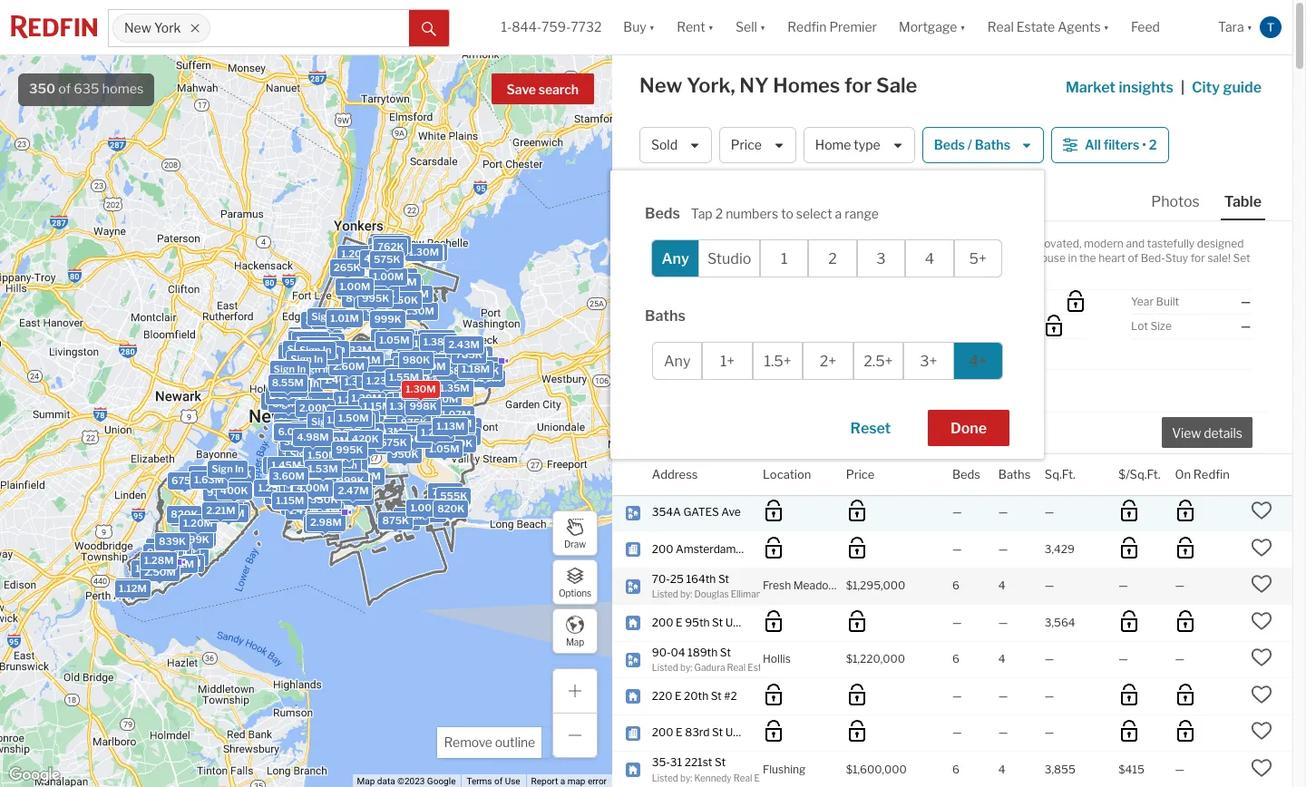 Task type: vqa. For each thing, say whether or not it's contained in the screenshot.


Task type: locate. For each thing, give the bounding box(es) containing it.
new left york
[[124, 20, 151, 36]]

dialog
[[611, 171, 1045, 459]]

real right the gadura
[[727, 663, 746, 673]]

submit search image
[[422, 22, 436, 36]]

terms of use
[[467, 777, 521, 787]]

1.84m
[[395, 340, 425, 353], [397, 359, 427, 372], [398, 368, 428, 381], [327, 413, 357, 426]]

listed down 70-
[[652, 589, 679, 600]]

2 checkbox
[[809, 240, 857, 278]]

a left f...
[[997, 266, 1002, 280]]

1.35m
[[344, 375, 374, 388], [439, 381, 469, 394], [336, 474, 366, 487], [293, 497, 323, 510]]

estate left agents
[[1017, 19, 1056, 35]]

6 for $1,220,000
[[953, 653, 960, 667]]

2 by: from the top
[[681, 663, 693, 673]]

ave right gates
[[722, 506, 741, 519]]

1.10m down 970k
[[327, 473, 356, 486]]

b
[[767, 726, 775, 740]]

e for 95th
[[676, 616, 683, 630]]

1 horizontal spatial for
[[1191, 251, 1206, 265]]

feed
[[1132, 19, 1161, 35]]

1 horizontal spatial the
[[1080, 251, 1097, 265]]

3 ▾ from the left
[[760, 19, 766, 35]]

st inside 70-25 164th st listed by: douglas elliman real estate
[[719, 572, 730, 586]]

▾
[[650, 19, 655, 35], [708, 19, 714, 35], [760, 19, 766, 35], [961, 19, 966, 35], [1104, 19, 1110, 35], [1248, 19, 1253, 35]]

home type button
[[804, 127, 916, 163]]

— inside — sq. ft.
[[924, 401, 936, 417]]

0 horizontal spatial 1.53m
[[308, 462, 338, 475]]

terms up the 1+
[[712, 332, 744, 346]]

998k
[[372, 246, 400, 259], [386, 270, 413, 283], [409, 400, 437, 413]]

options
[[559, 588, 592, 599]]

5.40m
[[310, 514, 342, 527]]

▾ for buy ▾
[[650, 19, 655, 35]]

done button
[[929, 410, 1010, 447]]

2 units up 8.55m
[[273, 362, 307, 374]]

6 right $1,220,000
[[953, 653, 960, 667]]

875k left 1.32m
[[382, 514, 409, 527]]

1.45m
[[403, 349, 433, 361], [271, 459, 301, 472]]

1.00m down 420k at the bottom of the page
[[335, 450, 366, 463]]

ave
[[722, 506, 741, 519], [739, 543, 758, 556]]

200
[[652, 543, 674, 556], [652, 616, 674, 630], [652, 726, 674, 740]]

1 horizontal spatial price
[[847, 467, 875, 481]]

1 horizontal spatial new
[[640, 74, 683, 97]]

any left the 1+
[[664, 353, 691, 370]]

0 vertical spatial listed
[[652, 589, 679, 600]]

35-
[[749, 726, 767, 740], [652, 756, 671, 770]]

market insights | city guide
[[1066, 79, 1262, 96]]

1 listed from the top
[[652, 589, 679, 600]]

listed for 25
[[652, 589, 679, 600]]

st up the gadura
[[720, 646, 731, 659]]

200 up 31
[[652, 726, 674, 740]]

premier
[[830, 19, 878, 35]]

by: down 31
[[681, 773, 693, 784]]

1 vertical spatial 35-
[[652, 756, 671, 770]]

map down the options
[[566, 637, 585, 648]]

rent ▾ button
[[666, 0, 725, 54]]

0 vertical spatial 575k
[[373, 253, 400, 266]]

2 right •
[[1150, 137, 1158, 153]]

1 ▾ from the left
[[650, 19, 655, 35]]

price button
[[720, 127, 797, 163], [847, 455, 875, 495]]

1 vertical spatial e
[[675, 690, 682, 703]]

2.11m
[[400, 337, 428, 350]]

map for map
[[566, 637, 585, 648]]

1 vertical spatial use
[[505, 777, 521, 787]]

1.18m up '800k' on the left
[[388, 275, 417, 288]]

listed inside 70-25 164th st listed by: douglas elliman real estate
[[652, 589, 679, 600]]

993k
[[377, 283, 404, 295]]

redfin right on
[[1194, 467, 1231, 481]]

6 ▾ from the left
[[1248, 19, 1253, 35]]

any for studio
[[662, 250, 690, 267]]

1 horizontal spatial use
[[759, 332, 778, 346]]

real
[[988, 19, 1014, 35], [764, 589, 783, 600], [727, 663, 746, 673], [734, 773, 753, 784]]

1.40m
[[324, 374, 355, 386], [294, 502, 325, 515]]

3 favorite this home image from the top
[[1252, 647, 1273, 669]]

1 vertical spatial new
[[640, 74, 683, 97]]

save search button
[[492, 74, 594, 104]]

st inside the 90-04 189th st listed by: gadura real estate llc
[[720, 646, 731, 659]]

1.00m down 265k
[[339, 280, 370, 293]]

ave for amsterdam
[[739, 543, 758, 556]]

favorite button image
[[918, 226, 948, 257]]

2 vertical spatial 6
[[953, 763, 960, 777]]

0 vertical spatial 998k
[[372, 246, 400, 259]]

see
[[794, 332, 812, 346]]

1 by: from the top
[[681, 589, 693, 600]]

1.18m up 3.40m
[[311, 504, 340, 517]]

1.47m up 1.74m
[[268, 458, 298, 471]]

1.48m up 1.59m on the left top of the page
[[349, 364, 379, 377]]

0 horizontal spatial 1.10m
[[327, 473, 356, 486]]

st up douglas
[[719, 572, 730, 586]]

e left 83rd
[[676, 726, 683, 740]]

favorite this home image
[[1252, 500, 1273, 522], [1252, 537, 1273, 559], [1252, 647, 1273, 669], [1252, 721, 1273, 743]]

douglas
[[695, 589, 729, 600]]

2 vertical spatial 995k
[[147, 546, 174, 559]]

2 vertical spatial 1.60m
[[276, 495, 307, 508]]

6 right $1,295,000 on the bottom right of page
[[953, 579, 960, 593]]

agents
[[1058, 19, 1101, 35]]

1 vertical spatial 895k
[[334, 440, 361, 453]]

real inside 70-25 164th st listed by: douglas elliman real estate
[[764, 589, 783, 600]]

0 vertical spatial any
[[662, 250, 690, 267]]

favorite this home image
[[966, 422, 987, 444], [1252, 574, 1273, 596], [1252, 611, 1273, 632], [1252, 684, 1273, 706], [1252, 758, 1273, 779]]

unit left the 12a
[[726, 616, 747, 630]]

1.28m down 1.19m on the bottom left of the page
[[144, 554, 173, 567]]

860k
[[184, 532, 212, 544]]

stuy
[[1166, 251, 1189, 265]]

favorite button checkbox
[[918, 226, 948, 257]]

875k up 850k
[[400, 416, 427, 429]]

1 vertical spatial a
[[997, 266, 1002, 280]]

1 vertical spatial 950k
[[390, 293, 418, 306]]

999k up 763k
[[182, 533, 209, 546]]

beds / baths button
[[923, 127, 1045, 163]]

1 vertical spatial 3.05m
[[212, 507, 244, 519]]

group
[[784, 773, 810, 784]]

1 favorite this home image from the top
[[1252, 500, 1273, 522]]

1 vertical spatial 200
[[652, 616, 674, 630]]

2.05m down 1.79m
[[375, 395, 406, 408]]

1.46m
[[330, 404, 360, 417]]

1.95m
[[272, 469, 302, 482], [280, 478, 310, 491]]

as
[[983, 266, 994, 280]]

1 vertical spatial listed
[[652, 663, 679, 673]]

880k down 993k
[[378, 299, 406, 312]]

0 horizontal spatial redfin
[[788, 19, 827, 35]]

200 for 200 e 83rd st unit 35-b
[[652, 726, 674, 740]]

user photo image
[[1261, 16, 1282, 38]]

3,429
[[1045, 543, 1075, 556]]

family
[[976, 251, 1007, 265]]

option group
[[652, 240, 1003, 278], [653, 342, 1004, 380]]

555k
[[440, 489, 467, 502]]

830k
[[400, 426, 427, 439], [449, 430, 477, 442]]

by: inside the 90-04 189th st listed by: gadura real estate llc
[[681, 663, 693, 673]]

unit left 3a
[[760, 543, 781, 556]]

terms right google
[[467, 777, 492, 787]]

map inside button
[[566, 637, 585, 648]]

1 horizontal spatial 1.49m
[[416, 360, 446, 373]]

favorite this home image for 200 e 83rd st unit 35-b
[[1252, 721, 1273, 743]]

price button down 'reset'
[[847, 455, 875, 495]]

0 vertical spatial 1.49m
[[416, 360, 446, 373]]

0 vertical spatial 6
[[953, 579, 960, 593]]

by: inside 35-31 221st st listed by: kennedy real estate group
[[681, 773, 693, 784]]

redfin premier button
[[777, 0, 888, 54]]

2 inside checkbox
[[829, 250, 838, 267]]

2.50m down 2.00m at bottom
[[294, 423, 325, 436]]

0 vertical spatial for
[[845, 74, 873, 97]]

to
[[782, 206, 794, 222], [781, 332, 791, 346]]

759-
[[542, 19, 571, 35]]

2 vertical spatial listed
[[652, 773, 679, 784]]

800k
[[392, 288, 420, 301]]

0 vertical spatial 1.70m
[[405, 384, 435, 397]]

Any checkbox
[[652, 240, 700, 278]]

baths up any radio
[[645, 308, 686, 325]]

4 favorite this home image from the top
[[1252, 721, 1273, 743]]

10.9m
[[273, 382, 304, 395]]

1 horizontal spatial 1.33m
[[375, 331, 404, 344]]

2 200 from the top
[[652, 616, 674, 630]]

200 up 90-
[[652, 616, 674, 630]]

beds left /
[[935, 137, 966, 153]]

6 for $1,600,000
[[953, 763, 960, 777]]

5+ checkbox
[[954, 240, 1003, 278]]

sold button
[[640, 127, 712, 163]]

baths right /
[[975, 137, 1011, 153]]

2 listed from the top
[[652, 663, 679, 673]]

0 horizontal spatial 1.49m
[[309, 452, 339, 465]]

1.47m down 1.68m
[[289, 504, 318, 517]]

by: for 221st
[[681, 773, 693, 784]]

475k
[[364, 252, 391, 265]]

0 vertical spatial price
[[731, 137, 762, 153]]

st inside 35-31 221st st listed by: kennedy real estate group
[[715, 756, 726, 770]]

address
[[652, 467, 698, 481]]

1.63m
[[360, 373, 390, 385], [194, 473, 224, 486], [286, 484, 316, 497], [284, 486, 314, 499], [310, 507, 340, 520]]

0 vertical spatial 1.10m
[[372, 252, 401, 265]]

1 horizontal spatial 1.60m
[[350, 369, 380, 381]]

ave up 70-25 164th st listed by: douglas elliman real estate on the bottom of the page
[[739, 543, 758, 556]]

0 horizontal spatial map
[[357, 777, 375, 787]]

1 horizontal spatial 1.56m
[[400, 373, 430, 386]]

1.33m up 2.28m
[[375, 331, 404, 344]]

1 vertical spatial price
[[847, 467, 875, 481]]

1.5+ radio
[[753, 342, 803, 380]]

2 6 from the top
[[953, 653, 960, 667]]

unit for 12a
[[726, 616, 747, 630]]

930k up 2.30m on the bottom of the page
[[206, 486, 234, 499]]

2 horizontal spatial 1.60m
[[433, 348, 463, 361]]

1 vertical spatial 2.05m
[[140, 559, 172, 572]]

real inside 35-31 221st st listed by: kennedy real estate group
[[734, 773, 753, 784]]

sq.ft. button
[[1045, 455, 1076, 495]]

0 vertical spatial 200
[[652, 543, 674, 556]]

by: down 25
[[681, 589, 693, 600]]

0 horizontal spatial 35-
[[652, 756, 671, 770]]

0 horizontal spatial 1.25m
[[258, 481, 287, 494]]

listed inside the 90-04 189th st listed by: gadura real estate llc
[[652, 663, 679, 673]]

a inside 'completely renovated, modern and tastefully designed 2 family townhouse in the heart of bed-stuy for sale! set up as a f...'
[[997, 266, 1002, 280]]

1 vertical spatial ave
[[739, 543, 758, 556]]

1.41m
[[394, 374, 422, 387]]

1.45m up 2.28m
[[403, 349, 433, 361]]

2.5+ radio
[[854, 342, 904, 380]]

listed inside 35-31 221st st listed by: kennedy real estate group
[[652, 773, 679, 784]]

1.84m up the 1.92m
[[327, 413, 357, 426]]

3.05m
[[407, 332, 439, 345], [212, 507, 244, 519]]

1.90m up 1.59m on the left top of the page
[[332, 352, 363, 365]]

st right 83rd
[[712, 726, 723, 740]]

4
[[925, 250, 935, 267], [999, 579, 1006, 593], [999, 653, 1006, 667], [999, 763, 1006, 777]]

any inside radio
[[664, 353, 691, 370]]

0 vertical spatial 35-
[[749, 726, 767, 740]]

900k up 1.24m
[[391, 280, 419, 293]]

2 horizontal spatial 1.23m
[[422, 332, 451, 345]]

3 by: from the top
[[681, 773, 693, 784]]

0 vertical spatial to
[[782, 206, 794, 222]]

875k
[[400, 416, 427, 429], [382, 514, 409, 527]]

1.56m down 997k
[[340, 489, 370, 502]]

980k
[[402, 353, 430, 366], [367, 426, 394, 438], [422, 427, 450, 440]]

1.49m down the 1.92m
[[309, 452, 339, 465]]

1.13m up "990k"
[[364, 370, 392, 383]]

2 right tap
[[716, 206, 723, 222]]

1.88m
[[282, 497, 313, 509]]

3 200 from the top
[[652, 726, 674, 740]]

0 vertical spatial the
[[1080, 251, 1097, 265]]

675k
[[171, 475, 198, 487]]

1 horizontal spatial 1.10m
[[372, 252, 401, 265]]

real right mortgage ▾
[[988, 19, 1014, 35]]

estate down 3a
[[785, 589, 812, 600]]

redfin left premier
[[788, 19, 827, 35]]

2 ▾ from the left
[[708, 19, 714, 35]]

2 inside 'completely renovated, modern and tastefully designed 2 family townhouse in the heart of bed-stuy for sale! set up as a f...'
[[967, 251, 974, 265]]

354a gates ave
[[652, 506, 741, 519]]

0 vertical spatial use
[[759, 332, 778, 346]]

1.08m down 970k
[[327, 473, 358, 486]]

1 vertical spatial for
[[1191, 251, 1206, 265]]

st for 221st
[[715, 756, 726, 770]]

0 vertical spatial 1.23m
[[422, 332, 451, 345]]

home
[[816, 137, 852, 153]]

0 vertical spatial 3.05m
[[407, 332, 439, 345]]

tara ▾
[[1219, 19, 1253, 35]]

filters
[[1104, 137, 1140, 153]]

details
[[1204, 426, 1243, 441]]

0 vertical spatial a
[[835, 206, 842, 222]]

1.36m
[[389, 400, 419, 412]]

st for 164th
[[719, 572, 730, 586]]

1 vertical spatial 875k
[[382, 514, 409, 527]]

2 down 8.55m
[[269, 389, 275, 402]]

3a
[[784, 543, 799, 556]]

beds inside button
[[935, 137, 966, 153]]

4 for $1,600,000
[[999, 763, 1006, 777]]

880k right 919k
[[367, 287, 395, 300]]

the right in
[[1080, 251, 1097, 265]]

unit inside 200 e 83rd st unit 35-b link
[[726, 726, 747, 740]]

919k
[[341, 284, 367, 296]]

any inside "option"
[[662, 250, 690, 267]]

4.98m
[[297, 431, 329, 443]]

google image
[[5, 764, 64, 788]]

st left #2
[[711, 690, 722, 703]]

1 horizontal spatial 3.05m
[[407, 332, 439, 345]]

0 horizontal spatial the
[[871, 317, 888, 331]]

35- left 221st
[[652, 756, 671, 770]]

2 favorite this home image from the top
[[1252, 537, 1273, 559]]

any
[[662, 250, 690, 267], [664, 353, 691, 370]]

None search field
[[210, 10, 409, 46]]

completely
[[967, 237, 1026, 250]]

of inside 'completely renovated, modern and tastefully designed 2 family townhouse in the heart of bed-stuy for sale! set up as a f...'
[[1129, 251, 1139, 265]]

price down ny
[[731, 137, 762, 153]]

2.47m
[[338, 484, 368, 497]]

1 checkbox
[[761, 240, 809, 278]]

buy ▾ button
[[613, 0, 666, 54]]

1.84m up 1.79m
[[398, 368, 428, 381]]

0 vertical spatial 950k
[[373, 235, 401, 248]]

report
[[531, 777, 558, 787]]

unit left "b"
[[726, 726, 747, 740]]

year
[[1132, 295, 1154, 309]]

▾ right buy
[[650, 19, 655, 35]]

900k
[[391, 280, 419, 293], [366, 305, 394, 318]]

the inside 'completely renovated, modern and tastefully designed 2 family townhouse in the heart of bed-stuy for sale! set up as a f...'
[[1080, 251, 1097, 265]]

1 200 from the top
[[652, 543, 674, 556]]

1.84m up 2.28m
[[395, 340, 425, 353]]

0 vertical spatial 1.60m
[[433, 348, 463, 361]]

0 vertical spatial 2.05m
[[375, 395, 406, 408]]

estate inside 35-31 221st st listed by: kennedy real estate group
[[755, 773, 782, 784]]

redfin inside on redfin button
[[1194, 467, 1231, 481]]

by: inside 70-25 164th st listed by: douglas elliman real estate
[[681, 589, 693, 600]]

of inside accept the terms of use
[[746, 332, 756, 346]]

map data ©2023 google
[[357, 777, 456, 787]]

1 vertical spatial price button
[[847, 455, 875, 495]]

sign in
[[311, 310, 343, 322], [315, 314, 348, 327], [292, 329, 324, 341], [298, 330, 331, 342], [306, 331, 338, 344], [291, 332, 323, 344], [305, 332, 338, 344], [292, 332, 324, 345], [305, 333, 337, 345], [294, 333, 327, 346], [295, 334, 328, 346], [291, 336, 324, 348], [309, 336, 341, 348], [303, 339, 335, 352], [305, 340, 338, 352], [287, 342, 319, 355], [287, 342, 319, 355], [313, 342, 345, 355], [306, 343, 338, 356], [302, 343, 334, 356], [299, 343, 331, 356], [291, 343, 323, 356], [281, 344, 314, 357], [304, 345, 336, 357], [298, 346, 330, 358], [282, 346, 314, 359], [306, 349, 338, 362], [297, 350, 329, 363], [290, 353, 323, 365], [295, 355, 327, 368], [300, 359, 333, 372], [273, 363, 306, 375], [299, 363, 331, 375], [298, 363, 330, 376], [274, 377, 307, 390], [286, 378, 319, 390], [285, 378, 317, 390], [278, 378, 310, 391], [271, 382, 303, 395], [284, 386, 316, 398], [278, 387, 310, 400], [271, 391, 304, 404], [303, 394, 335, 407], [265, 395, 297, 407], [302, 395, 334, 408], [272, 397, 305, 410], [282, 407, 314, 420], [325, 413, 358, 426], [312, 414, 344, 427], [311, 415, 343, 428], [278, 415, 310, 428], [338, 415, 371, 428], [327, 418, 359, 430], [302, 419, 335, 432], [319, 421, 351, 433], [319, 421, 351, 434], [293, 421, 325, 434], [277, 421, 309, 434], [307, 422, 339, 434], [308, 422, 341, 435], [306, 422, 339, 435], [307, 423, 339, 435], [319, 423, 351, 436], [310, 423, 342, 436], [276, 425, 309, 438], [286, 430, 319, 443], [306, 430, 338, 443], [316, 430, 348, 443], [321, 432, 353, 445], [283, 436, 316, 448], [292, 437, 325, 450], [282, 444, 314, 457], [307, 446, 339, 459], [289, 448, 322, 460], [296, 456, 328, 469], [324, 458, 357, 471], [211, 462, 244, 475], [301, 468, 333, 481], [320, 479, 352, 492], [384, 515, 416, 528]]

2+
[[820, 353, 837, 370]]

market insights link
[[1066, 59, 1174, 99]]

a left "map"
[[561, 777, 566, 787]]

0 vertical spatial 995k
[[362, 291, 389, 304]]

price down 'reset'
[[847, 467, 875, 481]]

terms
[[712, 332, 744, 346], [467, 777, 492, 787]]

1.60m
[[433, 348, 463, 361], [350, 369, 380, 381], [276, 495, 307, 508]]

1.47m up 890k
[[347, 410, 377, 423]]

1 horizontal spatial 1.25m
[[436, 435, 466, 448]]

2 horizontal spatial 1.70m
[[405, 384, 435, 397]]

1.40m up 3.40m
[[294, 502, 325, 515]]

use inside accept the terms of use
[[759, 332, 778, 346]]

4 ▾ from the left
[[961, 19, 966, 35]]

0 vertical spatial terms
[[712, 332, 744, 346]]

3.60m
[[272, 470, 304, 482]]

0 horizontal spatial 1.48m
[[288, 482, 319, 495]]

table
[[1225, 193, 1262, 211]]

estate inside 70-25 164th st listed by: douglas elliman real estate
[[785, 589, 812, 600]]

0 horizontal spatial 3.05m
[[212, 507, 244, 519]]

3.05m down 400k
[[212, 507, 244, 519]]

unit inside 200 e 95th st unit 12a link
[[726, 616, 747, 630]]

350 of 635 homes
[[29, 81, 144, 97]]

e for 83rd
[[676, 726, 683, 740]]

1 vertical spatial 1.60m
[[350, 369, 380, 381]]

new left york,
[[640, 74, 683, 97]]

1.13m up 845k
[[436, 420, 465, 432]]

0 horizontal spatial use
[[505, 777, 521, 787]]

3 listed from the top
[[652, 773, 679, 784]]

$/sq.ft.
[[1119, 467, 1161, 481]]

4 checkbox
[[906, 240, 954, 278]]

3 6 from the top
[[953, 763, 960, 777]]

1.47m
[[347, 410, 377, 423], [268, 458, 298, 471], [289, 504, 318, 517]]

1.21m down 4.98m
[[311, 446, 339, 459]]

1 horizontal spatial redfin
[[1194, 467, 1231, 481]]

2 vertical spatial by:
[[681, 773, 693, 784]]

3.05m down 1.24m
[[407, 332, 439, 345]]

0 horizontal spatial price button
[[720, 127, 797, 163]]

1
[[781, 250, 788, 267]]

1.90m up 1.55m
[[394, 354, 424, 367]]

2.50m down 763k
[[144, 566, 175, 578]]

83rd
[[685, 726, 710, 740]]

0 horizontal spatial 2.05m
[[140, 559, 172, 572]]

view
[[1173, 426, 1202, 441]]

1 6 from the top
[[953, 579, 960, 593]]

1 vertical spatial to
[[781, 332, 791, 346]]

950k
[[373, 235, 401, 248], [390, 293, 418, 306], [391, 448, 418, 461]]

960k
[[471, 365, 499, 377]]

1.08m up 890k
[[349, 406, 380, 419]]

favorite this home image for 354a gates ave
[[1252, 500, 1273, 522]]

new for new york
[[124, 20, 151, 36]]



Task type: describe. For each thing, give the bounding box(es) containing it.
2 units up 11 units
[[305, 314, 338, 327]]

studio
[[708, 250, 752, 267]]

1 vertical spatial 1.23m
[[366, 375, 396, 387]]

▾ for rent ▾
[[708, 19, 714, 35]]

2 vertical spatial 950k
[[391, 448, 418, 461]]

200 amsterdam ave unit 3a link
[[652, 543, 799, 558]]

units down 2.00m at bottom
[[286, 424, 311, 437]]

850k
[[400, 432, 428, 445]]

map region
[[0, 0, 638, 788]]

690k
[[224, 468, 251, 481]]

2 vertical spatial 1.70m
[[272, 471, 302, 484]]

20th
[[684, 690, 709, 703]]

1.35m down 1.58m
[[439, 381, 469, 394]]

$415
[[1119, 763, 1145, 777]]

Studio checkbox
[[699, 240, 761, 278]]

755k
[[432, 485, 459, 498]]

1 vertical spatial 575k
[[380, 436, 407, 449]]

1.00m up 2.47m
[[350, 469, 381, 482]]

1.84m up 1.41m on the top of the page
[[397, 359, 427, 372]]

4.60m
[[206, 503, 238, 515]]

1 horizontal spatial 830k
[[449, 430, 477, 442]]

2.60m
[[333, 360, 364, 372]]

3 checkbox
[[857, 240, 906, 278]]

200 for 200 e 95th st unit 12a
[[652, 616, 674, 630]]

2.21m
[[206, 504, 235, 517]]

units up 11 units
[[313, 314, 338, 327]]

1.00m down "735k"
[[349, 425, 380, 438]]

1.35m down 997k
[[336, 474, 366, 487]]

1 vertical spatial 1.45m
[[271, 459, 301, 472]]

2 horizontal spatial 1.48m
[[397, 351, 427, 364]]

1.00m down '755k'
[[410, 501, 441, 514]]

999k down '1.36m'
[[383, 421, 410, 434]]

real inside the 90-04 189th st listed by: gadura real estate llc
[[727, 663, 746, 673]]

0 horizontal spatial price
[[731, 137, 762, 153]]

220
[[652, 690, 673, 703]]

1+ radio
[[703, 342, 753, 380]]

35- inside 35-31 221st st listed by: kennedy real estate group
[[652, 756, 671, 770]]

listed for 04
[[652, 663, 679, 673]]

save
[[507, 82, 536, 97]]

©2023
[[398, 777, 425, 787]]

0 vertical spatial 1.13m
[[364, 370, 392, 383]]

4 inside option
[[925, 250, 935, 267]]

ave for gates
[[722, 506, 741, 519]]

1 horizontal spatial 1.48m
[[349, 364, 379, 377]]

6.05m
[[278, 425, 310, 438]]

units up the 8.60m
[[282, 362, 307, 374]]

1.35m down 4.00m on the bottom of the page
[[293, 497, 323, 510]]

sell
[[736, 19, 758, 35]]

1.09m
[[165, 543, 195, 556]]

0 vertical spatial 1.27m
[[382, 331, 411, 344]]

accept the terms of use
[[712, 317, 888, 346]]

6 for $1,295,000
[[953, 579, 960, 593]]

0 horizontal spatial terms
[[467, 777, 492, 787]]

beds left tap
[[645, 205, 681, 222]]

1 horizontal spatial price button
[[847, 455, 875, 495]]

more
[[814, 332, 841, 346]]

real inside dropdown button
[[988, 19, 1014, 35]]

2.62m
[[412, 246, 443, 259]]

1-
[[501, 19, 512, 35]]

70-
[[652, 572, 671, 586]]

2 up 8.55m
[[273, 362, 280, 374]]

the inside accept the terms of use
[[871, 317, 888, 331]]

2 units down 2.00m at bottom
[[277, 424, 311, 437]]

820k down '780k'
[[445, 437, 473, 450]]

3+ radio
[[904, 342, 954, 380]]

930k down 442k
[[356, 439, 384, 452]]

terms inside accept the terms of use
[[712, 332, 744, 346]]

favorite this home image for 200 amsterdam ave unit 3a
[[1252, 537, 1273, 559]]

1.19m
[[154, 541, 182, 553]]

1.21m down 850k
[[397, 510, 425, 523]]

1.08m up 935k
[[441, 419, 472, 432]]

0 horizontal spatial 1.56m
[[340, 489, 370, 502]]

0 vertical spatial 895k
[[346, 292, 373, 305]]

2.5+
[[864, 353, 894, 370]]

baths left sq.
[[878, 418, 907, 432]]

beds down the 2.5+
[[843, 418, 868, 432]]

930k down 993k
[[365, 296, 392, 309]]

search
[[539, 82, 579, 97]]

735k
[[330, 408, 357, 420]]

745k
[[368, 254, 394, 267]]

1.22m
[[428, 398, 457, 411]]

0 vertical spatial 1.40m
[[324, 374, 355, 386]]

2.22m
[[269, 489, 299, 502]]

0 vertical spatial 1.25m
[[436, 435, 466, 448]]

outline
[[495, 735, 535, 751]]

baths button
[[999, 455, 1031, 495]]

4+ radio
[[953, 342, 1004, 380]]

real estate agents ▾ link
[[988, 0, 1110, 54]]

draw button
[[553, 511, 598, 556]]

▾ for tara ▾
[[1248, 19, 1253, 35]]

90-04 189th st link
[[652, 646, 747, 661]]

2 left 2.80m
[[277, 424, 284, 437]]

2 up 11
[[305, 314, 311, 327]]

2.28m
[[388, 362, 419, 375]]

0 horizontal spatial a
[[561, 777, 566, 787]]

4 for $1,220,000
[[999, 653, 1006, 667]]

1 vertical spatial 1.40m
[[294, 502, 325, 515]]

935k
[[436, 440, 463, 453]]

st for 95th
[[713, 616, 723, 630]]

new for new york, ny homes for sale
[[640, 74, 683, 97]]

sale!
[[1208, 251, 1231, 265]]

14.6m
[[272, 394, 303, 407]]

0 vertical spatial 1.47m
[[347, 410, 377, 423]]

1.18m down the 2.63m
[[461, 363, 490, 376]]

units right 11
[[315, 342, 340, 355]]

photos button
[[1148, 192, 1221, 219]]

1 vertical spatial 1.47m
[[268, 458, 298, 471]]

2.43m
[[448, 338, 479, 350]]

1 vertical spatial 998k
[[386, 270, 413, 283]]

763k
[[165, 549, 191, 561]]

1.00m down 910k
[[358, 294, 388, 306]]

1.59m
[[344, 380, 374, 392]]

up
[[967, 266, 980, 280]]

and
[[1127, 237, 1146, 250]]

on
[[1176, 467, 1192, 481]]

city
[[1193, 79, 1221, 96]]

range
[[845, 206, 879, 222]]

2 vertical spatial 998k
[[409, 400, 437, 413]]

200 amsterdam ave unit 3a
[[652, 543, 799, 556]]

762k
[[377, 240, 404, 253]]

by: for 164th
[[681, 589, 693, 600]]

st for 20th
[[711, 690, 722, 703]]

lot size
[[1132, 319, 1172, 333]]

1 vertical spatial 995k
[[336, 443, 363, 456]]

930k down 860k
[[177, 550, 205, 563]]

modern
[[1085, 237, 1124, 250]]

1.58m
[[439, 364, 469, 377]]

8.60m
[[283, 376, 315, 389]]

x-out this home image
[[1002, 422, 1024, 444]]

2+ radio
[[803, 342, 854, 380]]

map for map data ©2023 google
[[357, 777, 375, 787]]

by: for 189th
[[681, 663, 693, 673]]

0 vertical spatial 900k
[[391, 280, 419, 293]]

heart
[[1099, 251, 1126, 265]]

0 vertical spatial 1.28m
[[150, 541, 179, 554]]

unit inside 200 amsterdam ave unit 3a link
[[760, 543, 781, 556]]

1 vertical spatial 1.27m
[[397, 388, 426, 401]]

estate inside dropdown button
[[1017, 19, 1056, 35]]

all
[[1085, 137, 1102, 153]]

350
[[29, 81, 56, 97]]

▾ for sell ▾
[[760, 19, 766, 35]]

890k
[[354, 425, 382, 438]]

1 vertical spatial 1.28m
[[144, 554, 173, 567]]

535k
[[372, 239, 399, 252]]

mortgage
[[899, 19, 958, 35]]

2.30m
[[208, 502, 239, 515]]

remove
[[444, 735, 493, 751]]

845k
[[421, 433, 448, 445]]

1 vertical spatial 1.25m
[[258, 481, 287, 494]]

1.18m down the 879k
[[408, 428, 437, 441]]

0 vertical spatial 1.56m
[[400, 373, 430, 386]]

home type
[[816, 137, 881, 153]]

0 vertical spatial 1.53m
[[447, 348, 477, 361]]

265k
[[333, 261, 360, 273]]

unit for 35-
[[726, 726, 747, 740]]

0 horizontal spatial 830k
[[400, 426, 427, 439]]

designed
[[1198, 237, 1245, 250]]

90-
[[652, 646, 671, 659]]

st for 83rd
[[712, 726, 723, 740]]

for inside 'completely renovated, modern and tastefully designed 2 family townhouse in the heart of bed-stuy for sale! set up as a f...'
[[1191, 251, 1206, 265]]

any for 1+
[[664, 353, 691, 370]]

1 horizontal spatial 35-
[[749, 726, 767, 740]]

Any radio
[[653, 342, 703, 380]]

1.08m up 910k
[[343, 252, 373, 264]]

3,564
[[1045, 616, 1076, 630]]

hoa
[[967, 344, 991, 358]]

1-844-759-7732
[[501, 19, 602, 35]]

st for 189th
[[720, 646, 731, 659]]

type
[[854, 137, 881, 153]]

sell ▾ button
[[725, 0, 777, 54]]

dialog containing beds
[[611, 171, 1045, 459]]

999k down 2.28m
[[373, 376, 400, 389]]

1.32m
[[413, 507, 442, 519]]

1.00m up 745k
[[377, 238, 407, 250]]

420k
[[351, 432, 379, 445]]

1 vertical spatial 1.10m
[[327, 473, 356, 486]]

beds down done
[[953, 467, 981, 481]]

1 horizontal spatial 1.45m
[[403, 349, 433, 361]]

1 vertical spatial 900k
[[366, 305, 394, 318]]

redfin inside redfin premier 'button'
[[788, 19, 827, 35]]

1 vertical spatial 1.49m
[[309, 452, 339, 465]]

1.21m up '1.75m'
[[352, 354, 380, 367]]

view details
[[1173, 426, 1243, 441]]

estate inside the 90-04 189th st listed by: gadura real estate llc
[[748, 663, 776, 673]]

listed for 31
[[652, 773, 679, 784]]

0 horizontal spatial 1.90m
[[332, 352, 363, 365]]

1 vertical spatial 1.70m
[[319, 434, 349, 447]]

999k down 993k
[[374, 312, 401, 325]]

780k
[[451, 420, 478, 433]]

999k down 997k
[[337, 474, 364, 487]]

1+
[[721, 353, 735, 370]]

839k
[[158, 535, 186, 548]]

5 ▾ from the left
[[1104, 19, 1110, 35]]

2 inside button
[[1150, 137, 1158, 153]]

baths inside button
[[975, 137, 1011, 153]]

0 horizontal spatial for
[[845, 74, 873, 97]]

1.00m up 860k
[[174, 510, 204, 523]]

4 for $1,295,000
[[999, 579, 1006, 593]]

0 horizontal spatial 1.33m
[[342, 344, 371, 357]]

▾ for mortgage ▾
[[961, 19, 966, 35]]

1 horizontal spatial 1.90m
[[394, 354, 424, 367]]

remove new york image
[[190, 23, 201, 34]]

820k up 860k
[[170, 508, 198, 520]]

1.00m up 993k
[[373, 270, 403, 282]]

1.21m up 1.58m
[[449, 344, 477, 357]]

baths down the x-out this home icon
[[999, 467, 1031, 481]]

0 vertical spatial 875k
[[400, 416, 427, 429]]

buy
[[624, 19, 647, 35]]

400k
[[220, 485, 248, 497]]

2 vertical spatial 1.23m
[[217, 505, 246, 517]]

1 horizontal spatial 2.05m
[[375, 395, 406, 408]]

4+
[[969, 353, 988, 370]]

820k down "555k"
[[437, 502, 464, 515]]

1.92m
[[317, 436, 346, 448]]

0 horizontal spatial 2.50m
[[144, 566, 175, 578]]

$1,220,000
[[847, 653, 906, 667]]

0 vertical spatial price button
[[720, 127, 797, 163]]

units down 8.55m
[[277, 389, 302, 402]]

0 vertical spatial option group
[[652, 240, 1003, 278]]

1 horizontal spatial 1.13m
[[436, 420, 465, 432]]

2 units down 8.55m
[[269, 389, 302, 402]]

sell ▾ button
[[736, 0, 766, 54]]

200 for 200 amsterdam ave unit 3a
[[652, 543, 674, 556]]

1 horizontal spatial 2.50m
[[294, 423, 325, 436]]

flushing
[[763, 763, 806, 777]]

200 e 83rd st unit 35-b
[[652, 726, 775, 740]]

1 vertical spatial option group
[[653, 342, 1004, 380]]

1.35m down 2.60m at the top of page
[[344, 375, 374, 388]]

table button
[[1221, 192, 1266, 221]]

e for 20th
[[675, 690, 682, 703]]

2 vertical spatial 1.47m
[[289, 504, 318, 517]]



